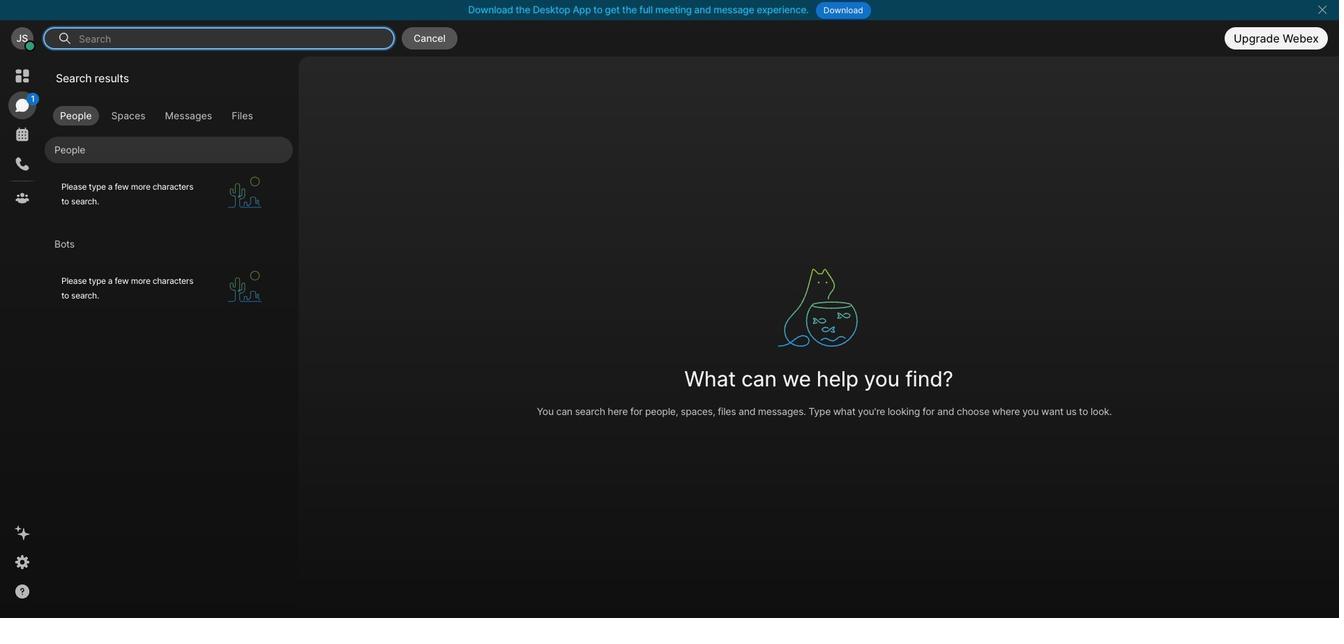 Task type: describe. For each thing, give the bounding box(es) containing it.
2 alert from the top
[[45, 258, 293, 320]]



Task type: vqa. For each thing, say whether or not it's contained in the screenshot.
top alert
yes



Task type: locate. For each thing, give the bounding box(es) containing it.
navigation
[[0, 57, 45, 618]]

webex tab list
[[8, 62, 39, 212]]

0 vertical spatial alert
[[45, 163, 293, 225]]

list
[[45, 131, 293, 320]]

alert
[[45, 163, 293, 225], [45, 258, 293, 320]]

Search search field
[[77, 29, 393, 47]]

1 vertical spatial alert
[[45, 258, 293, 320]]

group
[[45, 106, 293, 126]]

1 alert from the top
[[45, 163, 293, 225]]

cancel_16 image
[[1317, 4, 1328, 15]]



